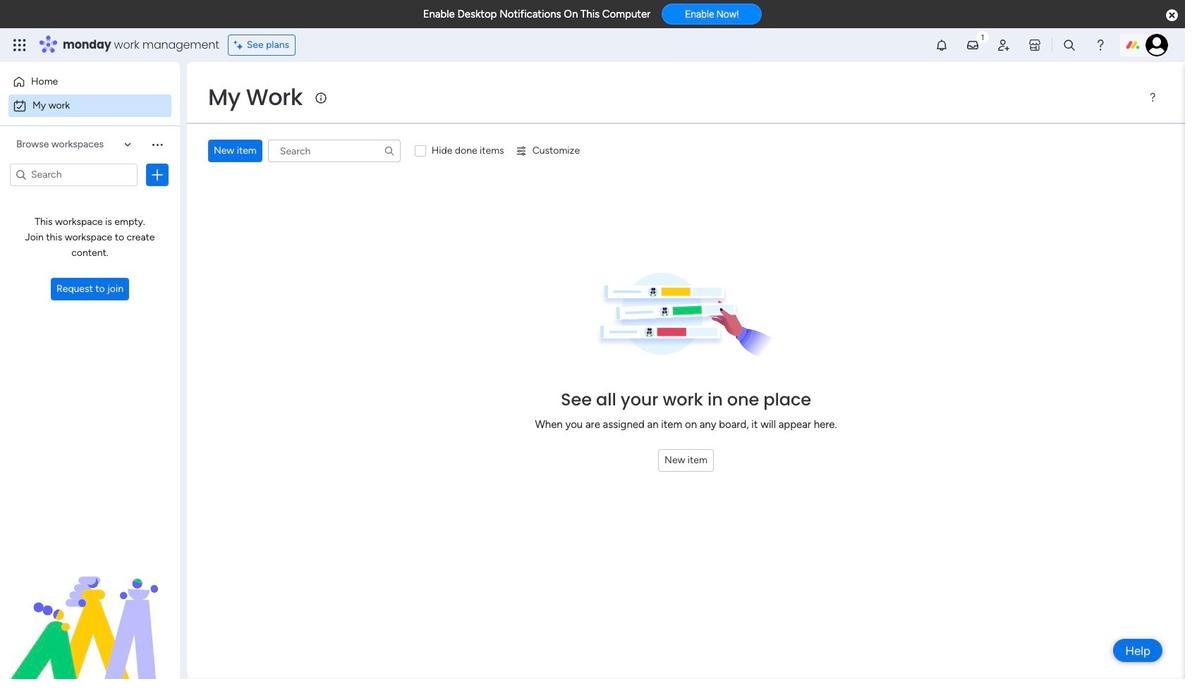 Task type: locate. For each thing, give the bounding box(es) containing it.
monday marketplace image
[[1028, 38, 1042, 52]]

0 vertical spatial option
[[8, 71, 172, 93]]

option
[[8, 71, 172, 93], [8, 95, 172, 117]]

None search field
[[268, 140, 401, 162]]

menu image
[[1148, 92, 1159, 103]]

see plans image
[[234, 37, 247, 53]]

lottie animation element
[[0, 537, 180, 680]]

options image
[[150, 168, 164, 182]]

1 vertical spatial option
[[8, 95, 172, 117]]



Task type: describe. For each thing, give the bounding box(es) containing it.
welcome to my work feature image image
[[597, 273, 776, 359]]

workspace options image
[[150, 138, 164, 152]]

lottie animation image
[[0, 537, 180, 680]]

notifications image
[[935, 38, 949, 52]]

search everything image
[[1063, 38, 1077, 52]]

search image
[[384, 145, 395, 157]]

kendall parks image
[[1146, 34, 1169, 56]]

1 option from the top
[[8, 71, 172, 93]]

update feed image
[[966, 38, 980, 52]]

2 option from the top
[[8, 95, 172, 117]]

Search in workspace field
[[30, 167, 118, 183]]

help image
[[1094, 38, 1108, 52]]

dapulse close image
[[1167, 8, 1179, 23]]

1 image
[[977, 29, 989, 45]]

select product image
[[13, 38, 27, 52]]

invite members image
[[997, 38, 1011, 52]]

Filter dashboard by text search field
[[268, 140, 401, 162]]



Task type: vqa. For each thing, say whether or not it's contained in the screenshot.
1 image
yes



